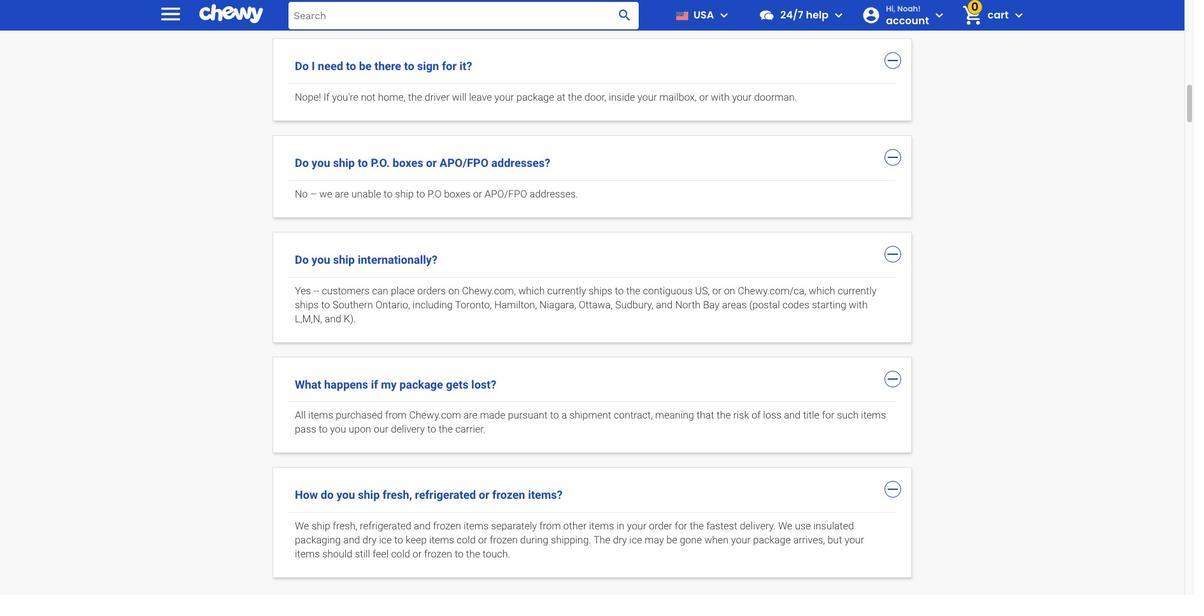 Task type: locate. For each thing, give the bounding box(es) containing it.
1 horizontal spatial be
[[667, 534, 678, 546]]

1 which from the left
[[519, 284, 545, 297]]

package left "at"
[[517, 91, 554, 103]]

do for do you ship to p.o. boxes or apo/fpo addresses?
[[295, 156, 309, 169]]

boxes right p.o.
[[393, 156, 423, 169]]

ship left p.o.
[[333, 156, 355, 169]]

0 horizontal spatial ships
[[295, 298, 319, 311]]

meaning
[[655, 409, 694, 421]]

to right 'pass'
[[319, 423, 328, 435]]

separately
[[491, 520, 537, 532]]

1 vertical spatial for
[[822, 409, 835, 421]]

0 horizontal spatial on
[[448, 284, 460, 297]]

boxes right p.o
[[444, 188, 471, 200]]

1 horizontal spatial from
[[540, 520, 561, 532]]

3 do from the top
[[295, 253, 309, 266]]

ottawa,
[[579, 298, 613, 311]]

chewy.com,
[[462, 284, 516, 297]]

the down chewy.com on the left bottom of the page
[[439, 423, 453, 435]]

0 vertical spatial from
[[385, 409, 407, 421]]

2 horizontal spatial for
[[822, 409, 835, 421]]

happens
[[324, 377, 368, 391]]

and left title
[[784, 409, 801, 421]]

shipment
[[570, 409, 612, 421]]

items right all
[[308, 409, 333, 421]]

0 vertical spatial with
[[711, 91, 730, 103]]

do up no
[[295, 156, 309, 169]]

to inside which currently ships to southern ontario, including toronto, hamilton, niagara, ottawa, sudbury, and north bay areas (postal codes starting with l,m,n, and k).
[[321, 298, 330, 311]]

ships up l,m,n,
[[295, 298, 319, 311]]

which up starting
[[809, 284, 836, 297]]

should
[[322, 548, 352, 560]]

you up customers
[[312, 253, 330, 266]]

help
[[806, 8, 829, 22]]

be left there on the left of the page
[[359, 59, 372, 72]]

0 horizontal spatial currently
[[547, 284, 586, 297]]

items up "the"
[[589, 520, 614, 532]]

fresh, up keep
[[383, 488, 412, 502]]

ice up feel
[[379, 534, 392, 546]]

0 horizontal spatial be
[[359, 59, 372, 72]]

apo/fpo
[[440, 156, 489, 169], [485, 188, 527, 200]]

1 horizontal spatial dry
[[613, 534, 627, 546]]

apo/fpo down addresses?
[[485, 188, 527, 200]]

the left touch.
[[466, 548, 480, 560]]

2 currently from the left
[[838, 284, 877, 297]]

1 vertical spatial ships
[[295, 298, 319, 311]]

menu image
[[717, 8, 732, 23]]

ship inside we ship fresh, refrigerated and frozen items separately from other items in your order for the fastest delivery. we use insulated packaging and dry ice to keep items cold or frozen during shipping. the dry ice may be gone when your package arrives, but your items should still feel cold or frozen to the touch.
[[312, 520, 330, 532]]

0 horizontal spatial refrigerated
[[360, 520, 412, 532]]

ship
[[333, 156, 355, 169], [395, 188, 414, 200], [333, 253, 355, 266], [358, 488, 380, 502], [312, 520, 330, 532]]

0 horizontal spatial we
[[295, 520, 309, 532]]

refrigerated inside we ship fresh, refrigerated and frozen items separately from other items in your order for the fastest delivery. we use insulated packaging and dry ice to keep items cold or frozen during shipping. the dry ice may be gone when your package arrives, but your items should still feel cold or frozen to the touch.
[[360, 520, 412, 532]]

toronto,
[[455, 298, 492, 311]]

do you ship to p.o. boxes or apo/fpo addresses?
[[295, 156, 551, 169]]

ship up "packaging"
[[312, 520, 330, 532]]

1 currently from the left
[[547, 284, 586, 297]]

0 vertical spatial fresh,
[[383, 488, 412, 502]]

items right keep
[[429, 534, 454, 546]]

1 horizontal spatial package
[[517, 91, 554, 103]]

1 horizontal spatial cold
[[457, 534, 476, 546]]

on up the areas
[[724, 284, 736, 297]]

refrigerated up feel
[[360, 520, 412, 532]]

2 ice from the left
[[630, 534, 642, 546]]

are right 'we' at the top of page
[[335, 188, 349, 200]]

24/7
[[781, 8, 804, 22]]

to down chewy.com on the left bottom of the page
[[428, 423, 436, 435]]

1 do from the top
[[295, 59, 309, 72]]

for right title
[[822, 409, 835, 421]]

which up hamilton,
[[519, 284, 545, 297]]

0 horizontal spatial which
[[519, 284, 545, 297]]

we
[[320, 188, 332, 200]]

and down the contiguous
[[656, 298, 673, 311]]

are up 'carrier.'
[[464, 409, 478, 421]]

0 horizontal spatial for
[[442, 59, 457, 72]]

do up "yes"
[[295, 253, 309, 266]]

with right mailbox,
[[711, 91, 730, 103]]

ice left may
[[630, 534, 642, 546]]

to left p.o
[[416, 188, 425, 200]]

cold
[[457, 534, 476, 546], [391, 548, 410, 560]]

such
[[837, 409, 859, 421]]

to up l,m,n,
[[321, 298, 330, 311]]

1 horizontal spatial on
[[724, 284, 736, 297]]

ships up ottawa, at the bottom of the page
[[589, 284, 613, 297]]

Product search field
[[289, 2, 639, 29]]

0 vertical spatial boxes
[[393, 156, 423, 169]]

1 vertical spatial refrigerated
[[360, 520, 412, 532]]

cart link
[[957, 0, 1009, 31]]

pursuant
[[508, 409, 548, 421]]

1 horizontal spatial for
[[675, 520, 688, 532]]

with right starting
[[849, 298, 868, 311]]

do
[[321, 488, 334, 502]]

package right my
[[400, 377, 443, 391]]

your right the leave
[[495, 91, 514, 103]]

nope! if you're not home, the driver will leave your package at the door, inside your mailbox, or with your doorman.
[[295, 91, 797, 103]]

gets
[[446, 377, 469, 391]]

0 horizontal spatial ice
[[379, 534, 392, 546]]

dry down in
[[613, 534, 627, 546]]

apo/fpo up no – we are unable to ship to p.o boxes or apo/fpo addresses.
[[440, 156, 489, 169]]

0 horizontal spatial from
[[385, 409, 407, 421]]

refrigerated up keep
[[415, 488, 476, 502]]

2 do from the top
[[295, 156, 309, 169]]

gone
[[680, 534, 702, 546]]

frozen down how do you ship fresh, refrigerated or frozen items?
[[433, 520, 461, 532]]

1 vertical spatial do
[[295, 156, 309, 169]]

0 vertical spatial refrigerated
[[415, 488, 476, 502]]

our
[[374, 423, 389, 435]]

no – we are unable to ship to p.o boxes or apo/fpo addresses.
[[295, 188, 578, 200]]

1 vertical spatial boxes
[[444, 188, 471, 200]]

package down delivery.
[[753, 534, 791, 546]]

your left doorman.
[[732, 91, 752, 103]]

with
[[711, 91, 730, 103], [849, 298, 868, 311]]

and up keep
[[414, 520, 431, 532]]

1 vertical spatial fresh,
[[333, 520, 358, 532]]

to right unable
[[384, 188, 393, 200]]

with inside which currently ships to southern ontario, including toronto, hamilton, niagara, ottawa, sudbury, and north bay areas (postal codes starting with l,m,n, and k).
[[849, 298, 868, 311]]

hi,
[[886, 3, 896, 14]]

1 we from the left
[[295, 520, 309, 532]]

ships
[[589, 284, 613, 297], [295, 298, 319, 311]]

1 vertical spatial are
[[464, 409, 478, 421]]

1 horizontal spatial with
[[849, 298, 868, 311]]

on
[[448, 284, 460, 297], [724, 284, 736, 297]]

0 vertical spatial cold
[[457, 534, 476, 546]]

shipping.
[[551, 534, 591, 546]]

1 vertical spatial cold
[[391, 548, 410, 560]]

no
[[295, 188, 308, 200]]

your down delivery.
[[731, 534, 751, 546]]

from inside we ship fresh, refrigerated and frozen items separately from other items in your order for the fastest delivery. we use insulated packaging and dry ice to keep items cold or frozen during shipping. the dry ice may be gone when your package arrives, but your items should still feel cold or frozen to the touch.
[[540, 520, 561, 532]]

to left sign
[[404, 59, 414, 72]]

cold right feel
[[391, 548, 410, 560]]

1 horizontal spatial which
[[809, 284, 836, 297]]

be right may
[[667, 534, 678, 546]]

delivery.
[[740, 520, 776, 532]]

do i need to be there to sign for it?
[[295, 59, 472, 72]]

we up "packaging"
[[295, 520, 309, 532]]

from up delivery
[[385, 409, 407, 421]]

0 horizontal spatial are
[[335, 188, 349, 200]]

1 horizontal spatial currently
[[838, 284, 877, 297]]

and
[[656, 298, 673, 311], [325, 312, 341, 325], [784, 409, 801, 421], [414, 520, 431, 532], [343, 534, 360, 546]]

touch.
[[483, 548, 511, 560]]

you
[[312, 156, 330, 169], [312, 253, 330, 266], [330, 423, 346, 435], [337, 488, 355, 502]]

yes -- customers can place orders on
[[295, 284, 460, 297]]

for left it?
[[442, 59, 457, 72]]

ontario,
[[376, 298, 410, 311]]

frozen up separately
[[493, 488, 525, 502]]

the right "at"
[[568, 91, 582, 103]]

1 horizontal spatial fresh,
[[383, 488, 412, 502]]

we left use on the bottom
[[778, 520, 793, 532]]

submit search image
[[618, 8, 633, 23]]

currently up the niagara,
[[547, 284, 586, 297]]

may
[[645, 534, 664, 546]]

ship right do
[[358, 488, 380, 502]]

and left k).
[[325, 312, 341, 325]]

1 vertical spatial from
[[540, 520, 561, 532]]

items
[[308, 409, 333, 421], [861, 409, 886, 421], [464, 520, 489, 532], [589, 520, 614, 532], [429, 534, 454, 546], [295, 548, 320, 560]]

cold right keep
[[457, 534, 476, 546]]

need
[[318, 59, 343, 72]]

risk
[[734, 409, 749, 421]]

2 which from the left
[[809, 284, 836, 297]]

to left keep
[[394, 534, 403, 546]]

dry up still
[[363, 534, 377, 546]]

0 horizontal spatial package
[[400, 377, 443, 391]]

0 vertical spatial ships
[[589, 284, 613, 297]]

1 horizontal spatial we
[[778, 520, 793, 532]]

the up gone
[[690, 520, 704, 532]]

bay
[[703, 298, 720, 311]]

k).
[[344, 312, 356, 325]]

1 vertical spatial package
[[400, 377, 443, 391]]

2 vertical spatial for
[[675, 520, 688, 532]]

noah!
[[898, 3, 921, 14]]

currently
[[547, 284, 586, 297], [838, 284, 877, 297]]

24/7 help link
[[754, 0, 829, 31]]

account
[[886, 13, 929, 28]]

are
[[335, 188, 349, 200], [464, 409, 478, 421]]

you inside all items purchased from chewy.com are made pursuant to a shipment contract, meaning that the risk of loss and title for such items pass to you upon our delivery to the carrier.
[[330, 423, 346, 435]]

frozen up touch.
[[490, 534, 518, 546]]

a
[[562, 409, 567, 421]]

1 vertical spatial with
[[849, 298, 868, 311]]

items image
[[962, 4, 984, 27]]

on right orders
[[448, 284, 460, 297]]

2 vertical spatial package
[[753, 534, 791, 546]]

0 vertical spatial do
[[295, 59, 309, 72]]

0 horizontal spatial dry
[[363, 534, 377, 546]]

made
[[480, 409, 506, 421]]

which inside which currently ships to southern ontario, including toronto, hamilton, niagara, ottawa, sudbury, and north bay areas (postal codes starting with l,m,n, and k).
[[809, 284, 836, 297]]

0 vertical spatial for
[[442, 59, 457, 72]]

2 horizontal spatial package
[[753, 534, 791, 546]]

1 horizontal spatial ice
[[630, 534, 642, 546]]

driver
[[425, 91, 450, 103]]

2 vertical spatial do
[[295, 253, 309, 266]]

from
[[385, 409, 407, 421], [540, 520, 561, 532]]

for up gone
[[675, 520, 688, 532]]

in
[[617, 520, 625, 532]]

fresh, up should
[[333, 520, 358, 532]]

at
[[557, 91, 566, 103]]

0 horizontal spatial cold
[[391, 548, 410, 560]]

1 dry from the left
[[363, 534, 377, 546]]

do
[[295, 59, 309, 72], [295, 156, 309, 169], [295, 253, 309, 266]]

menu image
[[158, 1, 183, 26]]

starting
[[812, 298, 847, 311]]

1 vertical spatial be
[[667, 534, 678, 546]]

you're
[[332, 91, 359, 103]]

frozen down keep
[[424, 548, 452, 560]]

boxes
[[393, 156, 423, 169], [444, 188, 471, 200]]

leave
[[469, 91, 492, 103]]

delivery
[[391, 423, 425, 435]]

fresh,
[[383, 488, 412, 502], [333, 520, 358, 532]]

1 horizontal spatial are
[[464, 409, 478, 421]]

to left a
[[550, 409, 559, 421]]

do left i
[[295, 59, 309, 72]]

0 vertical spatial package
[[517, 91, 554, 103]]

0 vertical spatial apo/fpo
[[440, 156, 489, 169]]

your right the but
[[845, 534, 864, 546]]

1 vertical spatial apo/fpo
[[485, 188, 527, 200]]

do for do you ship internationally?
[[295, 253, 309, 266]]

the
[[408, 91, 422, 103], [568, 91, 582, 103], [627, 284, 641, 297], [717, 409, 731, 421], [439, 423, 453, 435], [690, 520, 704, 532], [466, 548, 480, 560]]

you left upon
[[330, 423, 346, 435]]

from up during on the left of page
[[540, 520, 561, 532]]

the left 'driver'
[[408, 91, 422, 103]]

1 ice from the left
[[379, 534, 392, 546]]

currently up starting
[[838, 284, 877, 297]]

to left touch.
[[455, 548, 464, 560]]

0 horizontal spatial fresh,
[[333, 520, 358, 532]]

your
[[495, 91, 514, 103], [638, 91, 657, 103], [732, 91, 752, 103], [627, 520, 647, 532], [731, 534, 751, 546], [845, 534, 864, 546]]



Task type: vqa. For each thing, say whether or not it's contained in the screenshot.
the top Is
no



Task type: describe. For each thing, give the bounding box(es) containing it.
upon
[[349, 423, 371, 435]]

account menu image
[[932, 8, 947, 23]]

for inside all items purchased from chewy.com are made pursuant to a shipment contract, meaning that the risk of loss and title for such items pass to you upon our delivery to the carrier.
[[822, 409, 835, 421]]

packaging
[[295, 534, 341, 546]]

currently inside which currently ships to southern ontario, including toronto, hamilton, niagara, ottawa, sudbury, and north bay areas (postal codes starting with l,m,n, and k).
[[838, 284, 877, 297]]

and up still
[[343, 534, 360, 546]]

do for do i need to be there to sign for it?
[[295, 59, 309, 72]]

how
[[295, 488, 318, 502]]

1 horizontal spatial refrigerated
[[415, 488, 476, 502]]

that
[[697, 409, 714, 421]]

are inside all items purchased from chewy.com are made pursuant to a shipment contract, meaning that the risk of loss and title for such items pass to you upon our delivery to the carrier.
[[464, 409, 478, 421]]

to left p.o.
[[358, 156, 368, 169]]

how do you ship fresh, refrigerated or frozen items?
[[295, 488, 563, 502]]

sign
[[417, 59, 439, 72]]

1 horizontal spatial boxes
[[444, 188, 471, 200]]

customers
[[322, 284, 370, 297]]

be inside we ship fresh, refrigerated and frozen items separately from other items in your order for the fastest delivery. we use insulated packaging and dry ice to keep items cold or frozen during shipping. the dry ice may be gone when your package arrives, but your items should still feel cold or frozen to the touch.
[[667, 534, 678, 546]]

codes
[[783, 298, 810, 311]]

from inside all items purchased from chewy.com are made pursuant to a shipment contract, meaning that the risk of loss and title for such items pass to you upon our delivery to the carrier.
[[385, 409, 407, 421]]

we ship fresh, refrigerated and frozen items separately from other items in your order for the fastest delivery. we use insulated packaging and dry ice to keep items cold or frozen during shipping. the dry ice may be gone when your package arrives, but your items should still feel cold or frozen to the touch.
[[295, 520, 864, 560]]

if
[[324, 91, 330, 103]]

chewy home image
[[199, 0, 263, 28]]

the
[[594, 534, 611, 546]]

all
[[295, 409, 306, 421]]

when
[[705, 534, 729, 546]]

inside
[[609, 91, 635, 103]]

24/7 help
[[781, 8, 829, 22]]

usa
[[694, 8, 714, 22]]

0 vertical spatial be
[[359, 59, 372, 72]]

2 on from the left
[[724, 284, 736, 297]]

–
[[310, 188, 317, 200]]

items right the such
[[861, 409, 886, 421]]

you up 'we' at the top of page
[[312, 156, 330, 169]]

other
[[564, 520, 587, 532]]

hi, noah! account
[[886, 3, 929, 28]]

feel
[[373, 548, 389, 560]]

lost?
[[472, 377, 497, 391]]

addresses?
[[492, 156, 551, 169]]

insulated
[[814, 520, 854, 532]]

2 - from the left
[[317, 284, 319, 297]]

internationally?
[[358, 253, 438, 266]]

ships inside which currently ships to southern ontario, including toronto, hamilton, niagara, ottawa, sudbury, and north bay areas (postal codes starting with l,m,n, and k).
[[295, 298, 319, 311]]

help menu image
[[832, 8, 847, 23]]

there
[[375, 59, 401, 72]]

order
[[649, 520, 673, 532]]

chewy.com, which currently ships to the contiguous us, or on
[[462, 284, 736, 297]]

arrives,
[[794, 534, 825, 546]]

will
[[452, 91, 467, 103]]

items down "packaging"
[[295, 548, 320, 560]]

carrier.
[[455, 423, 486, 435]]

and inside all items purchased from chewy.com are made pursuant to a shipment contract, meaning that the risk of loss and title for such items pass to you upon our delivery to the carrier.
[[784, 409, 801, 421]]

unable
[[351, 188, 381, 200]]

north
[[675, 298, 701, 311]]

cart menu image
[[1012, 8, 1027, 23]]

p.o
[[428, 188, 442, 200]]

it?
[[460, 59, 472, 72]]

contiguous
[[643, 284, 693, 297]]

1 on from the left
[[448, 284, 460, 297]]

contract,
[[614, 409, 653, 421]]

place
[[391, 284, 415, 297]]

2 dry from the left
[[613, 534, 627, 546]]

fresh, inside we ship fresh, refrigerated and frozen items separately from other items in your order for the fastest delivery. we use insulated packaging and dry ice to keep items cold or frozen during shipping. the dry ice may be gone when your package arrives, but your items should still feel cold or frozen to the touch.
[[333, 520, 358, 532]]

your right inside
[[638, 91, 657, 103]]

(postal
[[749, 298, 780, 311]]

items?
[[528, 488, 563, 502]]

hamilton,
[[494, 298, 537, 311]]

southern
[[333, 298, 373, 311]]

1 horizontal spatial ships
[[589, 284, 613, 297]]

0 vertical spatial are
[[335, 188, 349, 200]]

ship left p.o
[[395, 188, 414, 200]]

what happens if my package gets lost?
[[295, 377, 497, 391]]

which currently ships to southern ontario, including toronto, hamilton, niagara, ottawa, sudbury, and north bay areas (postal codes starting with l,m,n, and k).
[[295, 284, 877, 325]]

still
[[355, 548, 370, 560]]

Search text field
[[289, 2, 639, 29]]

loss
[[763, 409, 782, 421]]

to right the need
[[346, 59, 356, 72]]

0 horizontal spatial with
[[711, 91, 730, 103]]

for inside we ship fresh, refrigerated and frozen items separately from other items in your order for the fastest delivery. we use insulated packaging and dry ice to keep items cold or frozen during shipping. the dry ice may be gone when your package arrives, but your items should still feel cold or frozen to the touch.
[[675, 520, 688, 532]]

but
[[828, 534, 842, 546]]

chewy.com/ca,
[[738, 284, 809, 297]]

do you ship internationally?
[[295, 253, 438, 266]]

of
[[752, 409, 761, 421]]

package inside we ship fresh, refrigerated and frozen items separately from other items in your order for the fastest delivery. we use insulated packaging and dry ice to keep items cold or frozen during shipping. the dry ice may be gone when your package arrives, but your items should still feel cold or frozen to the touch.
[[753, 534, 791, 546]]

pass
[[295, 423, 316, 435]]

chewy support image
[[759, 7, 776, 24]]

purchased
[[336, 409, 383, 421]]

l,m,n,
[[295, 312, 322, 325]]

nope!
[[295, 91, 321, 103]]

items up touch.
[[464, 520, 489, 532]]

addresses.
[[530, 188, 578, 200]]

title
[[803, 409, 820, 421]]

ship up customers
[[333, 253, 355, 266]]

what
[[295, 377, 321, 391]]

to up sudbury,
[[615, 284, 624, 297]]

0 horizontal spatial boxes
[[393, 156, 423, 169]]

i
[[312, 59, 315, 72]]

the up sudbury,
[[627, 284, 641, 297]]

mailbox,
[[660, 91, 697, 103]]

p.o.
[[371, 156, 390, 169]]

orders
[[417, 284, 446, 297]]

doorman.
[[754, 91, 797, 103]]

niagara,
[[540, 298, 576, 311]]

areas
[[722, 298, 747, 311]]

usa button
[[671, 0, 732, 31]]

you right do
[[337, 488, 355, 502]]

home,
[[378, 91, 406, 103]]

the left risk
[[717, 409, 731, 421]]

sudbury,
[[615, 298, 654, 311]]

including
[[413, 298, 453, 311]]

all items purchased from chewy.com are made pursuant to a shipment contract, meaning that the risk of loss and title for such items pass to you upon our delivery to the carrier.
[[295, 409, 886, 435]]

1 - from the left
[[314, 284, 317, 297]]

your right in
[[627, 520, 647, 532]]

door,
[[585, 91, 607, 103]]

my
[[381, 377, 397, 391]]

2 we from the left
[[778, 520, 793, 532]]

chewy.com
[[409, 409, 461, 421]]

use
[[795, 520, 811, 532]]



